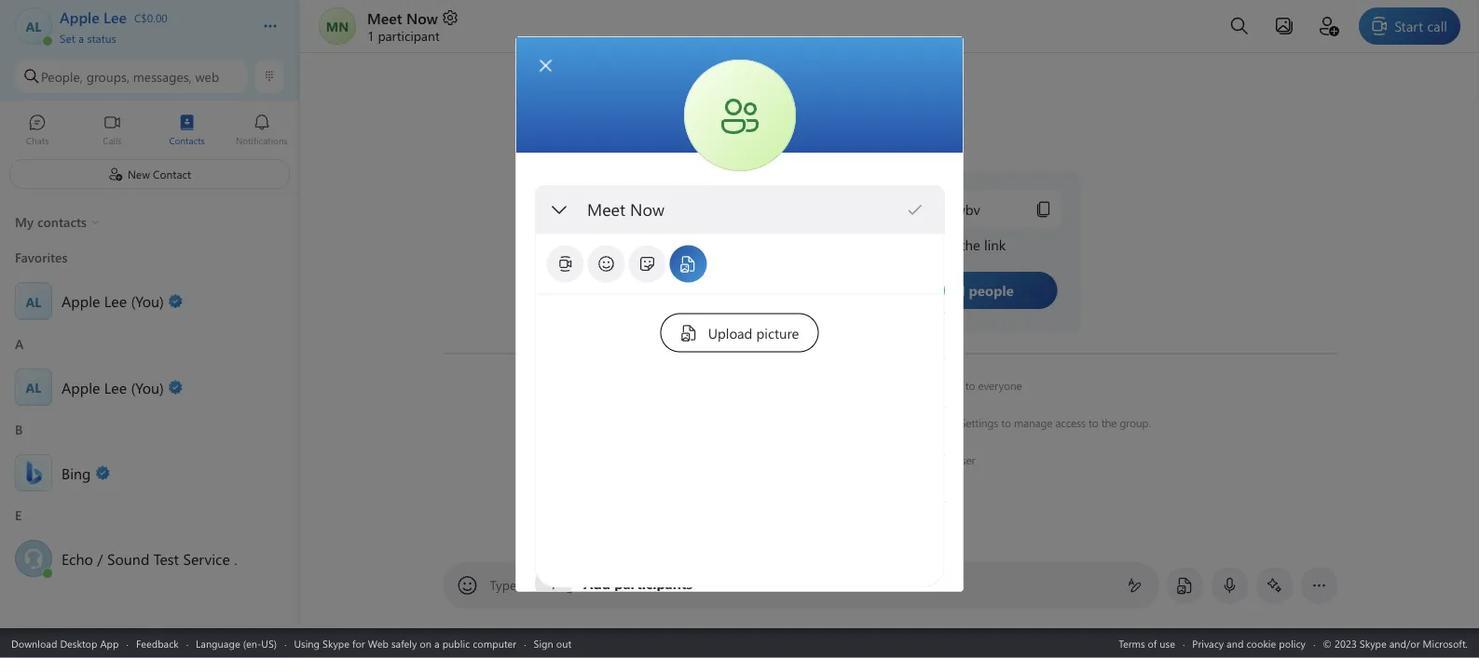 Task type: vqa. For each thing, say whether or not it's contained in the screenshot.
the Search 'Text Field'
no



Task type: locate. For each thing, give the bounding box(es) containing it.
web
[[195, 68, 219, 85]]

1 (you) from the top
[[131, 291, 164, 311]]

apple lee (you) up the a group
[[62, 291, 164, 311]]

set a status button
[[60, 26, 244, 45]]

joining
[[720, 416, 752, 431]]

1 apple lee (you) from the top
[[62, 291, 164, 311]]

0 vertical spatial lee
[[104, 291, 127, 311]]

message
[[531, 577, 581, 594]]

lee up the a group
[[104, 291, 127, 311]]

0 horizontal spatial tab list
[[0, 105, 299, 157]]

a group
[[0, 329, 299, 415]]

using skype for web safely on a public computer link
[[294, 637, 517, 651]]

on
[[420, 637, 432, 651]]

to
[[965, 378, 975, 393], [915, 416, 924, 431], [1001, 416, 1011, 431], [1089, 416, 1099, 431], [943, 453, 952, 468]]

b group
[[0, 415, 299, 501]]

privacy
[[1192, 637, 1224, 651]]

lee for the a group
[[104, 377, 127, 398]]

test
[[154, 549, 179, 569]]

0 vertical spatial apple lee (you)
[[62, 291, 164, 311]]

download desktop app link
[[11, 637, 119, 651]]

cookie
[[1247, 637, 1276, 651]]

updated their role to user
[[851, 453, 975, 468]]

created by you
[[700, 238, 779, 253]]

Type a message text field
[[490, 577, 1112, 596]]

0 vertical spatial tab list
[[0, 105, 299, 157]]

group.
[[1120, 416, 1151, 431]]

0 vertical spatial the
[[856, 378, 872, 393]]

download
[[11, 637, 57, 651]]

a left link.
[[867, 416, 873, 431]]

using
[[294, 637, 320, 651]]

to right "settings"
[[1001, 416, 1011, 431]]

(you) for favorites group
[[131, 291, 164, 311]]

everyone
[[978, 378, 1022, 393]]

enabled
[[679, 416, 717, 431]]

a right on
[[434, 637, 440, 651]]

apple for favorites group
[[62, 291, 100, 311]]

(you)
[[131, 291, 164, 311], [131, 377, 164, 398]]

apple lee (you)
[[62, 291, 164, 311], [62, 377, 164, 398]]

app
[[100, 637, 119, 651]]

lee inside the a group
[[104, 377, 127, 398]]

sign
[[534, 637, 553, 651]]

1 vertical spatial apple
[[62, 377, 100, 398]]

lee inside favorites group
[[104, 291, 127, 311]]

set
[[60, 30, 75, 45]]

access
[[1056, 416, 1086, 431]]

2 apple lee (you) from the top
[[62, 377, 164, 398]]

apple
[[62, 291, 100, 311], [62, 377, 100, 398]]

apple lee (you) inside favorites group
[[62, 291, 164, 311]]

2 lee from the top
[[104, 377, 127, 398]]

lee up b group
[[104, 377, 127, 398]]

chat
[[875, 378, 895, 393]]

0 vertical spatial apple
[[62, 291, 100, 311]]

apple inside the a group
[[62, 377, 100, 398]]

2 apple from the top
[[62, 377, 100, 398]]

(you) up b group
[[131, 377, 164, 398]]

go
[[898, 416, 912, 431]]

today heading
[[442, 333, 1337, 366]]

web
[[368, 637, 389, 651]]

role
[[922, 453, 940, 468]]

Share group via link checkbox
[[898, 269, 945, 312]]

out
[[556, 637, 572, 651]]

this
[[755, 416, 772, 431]]

public
[[442, 637, 470, 651]]

meet
[[367, 7, 402, 27]]

group
[[927, 416, 957, 431]]

the
[[856, 378, 872, 393], [1101, 416, 1117, 431]]

use
[[1160, 637, 1175, 651]]

to right go
[[915, 416, 924, 431]]

has made the chat history visible to everyone
[[805, 378, 1022, 393]]

1 apple from the top
[[62, 291, 100, 311]]

the left the group.
[[1101, 416, 1117, 431]]

e group
[[0, 501, 299, 587]]

tab list
[[0, 105, 299, 157], [545, 244, 930, 285]]

type a message
[[490, 577, 581, 594]]

.
[[234, 549, 237, 569]]

1 vertical spatial apple lee (you)
[[62, 377, 164, 398]]

lee
[[104, 291, 127, 311], [104, 377, 127, 398]]

1 vertical spatial (you)
[[131, 377, 164, 398]]

the left chat
[[856, 378, 872, 393]]

has
[[807, 378, 824, 393]]

(you) inside favorites group
[[131, 291, 164, 311]]

of
[[1148, 637, 1157, 651]]

visible
[[933, 378, 963, 393]]

download desktop app
[[11, 637, 119, 651]]

manage
[[1014, 416, 1053, 431]]

enabled joining this conversation using a link. go to group settings to manage access to the group.
[[676, 416, 1151, 431]]

0 vertical spatial (you)
[[131, 291, 164, 311]]

a
[[78, 30, 84, 45], [867, 416, 873, 431], [520, 577, 527, 594], [434, 637, 440, 651]]

1 vertical spatial the
[[1101, 416, 1117, 431]]

language (en-us)
[[196, 637, 277, 651]]

language (en-us) link
[[196, 637, 277, 651]]

1 vertical spatial lee
[[104, 377, 127, 398]]

us)
[[261, 637, 277, 651]]

to right visible
[[965, 378, 975, 393]]

None text field
[[586, 198, 906, 220]]

a right set
[[78, 30, 84, 45]]

apple lee (you) for the a group
[[62, 377, 164, 398]]

safely
[[391, 637, 417, 651]]

a inside button
[[78, 30, 84, 45]]

terms of use link
[[1119, 637, 1175, 651]]

(you) inside the a group
[[131, 377, 164, 398]]

2 (you) from the top
[[131, 377, 164, 398]]

1 horizontal spatial the
[[1101, 416, 1117, 431]]

apple lee (you) inside the a group
[[62, 377, 164, 398]]

service
[[183, 549, 230, 569]]

apple lee (you) up b group
[[62, 377, 164, 398]]

(you) up the a group
[[131, 291, 164, 311]]

apple inside favorites group
[[62, 291, 100, 311]]

updated
[[854, 453, 894, 468]]

1 lee from the top
[[104, 291, 127, 311]]

using skype for web safely on a public computer
[[294, 637, 517, 651]]

people, groups, messages, web
[[41, 68, 219, 85]]

privacy and cookie policy link
[[1192, 637, 1306, 651]]

1 horizontal spatial tab list
[[545, 244, 930, 285]]



Task type: describe. For each thing, give the bounding box(es) containing it.
computer
[[473, 637, 517, 651]]

language
[[196, 637, 240, 651]]

link.
[[876, 416, 895, 431]]

meet now button
[[367, 7, 459, 27]]

conversation
[[775, 416, 836, 431]]

apple for the a group
[[62, 377, 100, 398]]

history
[[898, 378, 930, 393]]

terms
[[1119, 637, 1145, 651]]

privacy and cookie policy
[[1192, 637, 1306, 651]]

meet now
[[367, 7, 438, 27]]

a right type
[[520, 577, 527, 594]]

favorites group
[[0, 243, 299, 329]]

/
[[97, 549, 103, 569]]

bing
[[62, 463, 91, 483]]

settings
[[960, 416, 998, 431]]

echo
[[62, 549, 93, 569]]

to right role
[[943, 453, 952, 468]]

made
[[827, 378, 854, 393]]

people, groups, messages, web button
[[15, 60, 247, 93]]

messages,
[[133, 68, 192, 85]]

skype
[[323, 637, 349, 651]]

to right access
[[1089, 416, 1099, 431]]

lee for favorites group
[[104, 291, 127, 311]]

now
[[406, 7, 438, 27]]

using
[[839, 416, 864, 431]]

echo / sound test service .
[[62, 549, 237, 569]]

(en-
[[243, 637, 261, 651]]

status
[[87, 30, 116, 45]]

apple lee (you) for favorites group
[[62, 291, 164, 311]]

people,
[[41, 68, 83, 85]]

groups,
[[86, 68, 129, 85]]

sign out link
[[534, 637, 572, 651]]

created
[[700, 238, 741, 253]]

policy
[[1279, 637, 1306, 651]]

desktop
[[60, 637, 97, 651]]

user
[[955, 453, 975, 468]]

terms of use
[[1119, 637, 1175, 651]]

type
[[490, 577, 517, 594]]

set a status
[[60, 30, 116, 45]]

sign out
[[534, 637, 572, 651]]

for
[[352, 637, 365, 651]]

and
[[1227, 637, 1244, 651]]

1 vertical spatial tab list
[[545, 244, 930, 285]]

their
[[897, 453, 919, 468]]

feedback
[[136, 637, 179, 651]]

sound
[[107, 549, 149, 569]]

feedback link
[[136, 637, 179, 651]]

you
[[760, 238, 779, 253]]

(you) for the a group
[[131, 377, 164, 398]]

by
[[744, 238, 757, 253]]

0 horizontal spatial the
[[856, 378, 872, 393]]



